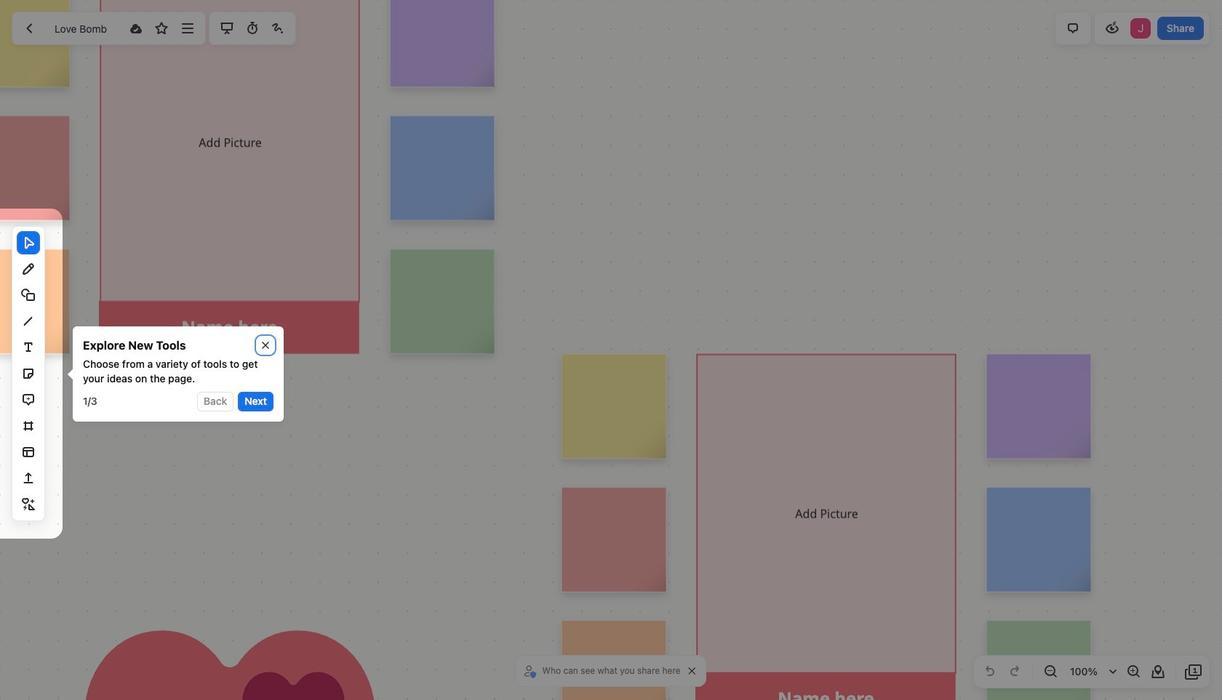 Task type: describe. For each thing, give the bounding box(es) containing it.
0 horizontal spatial close image
[[262, 342, 269, 349]]

zoom in image
[[1125, 663, 1142, 681]]

Document name text field
[[44, 17, 122, 40]]

comment panel image
[[1064, 20, 1081, 37]]

choose from a variety of tools to get your ideas on the page. element
[[83, 357, 273, 386]]

explore new tools element
[[83, 337, 186, 354]]

timer image
[[243, 20, 261, 37]]

laser image
[[269, 20, 287, 37]]

zoom out image
[[1042, 663, 1059, 681]]

dashboard image
[[21, 20, 39, 37]]



Task type: vqa. For each thing, say whether or not it's contained in the screenshot.
Zoom Out IMAGE
yes



Task type: locate. For each thing, give the bounding box(es) containing it.
close image
[[262, 342, 269, 349], [689, 668, 696, 675]]

tooltip
[[63, 327, 284, 422]]

star this whiteboard image
[[153, 20, 170, 37]]

0 vertical spatial close image
[[262, 342, 269, 349]]

more options image
[[179, 20, 196, 37]]

pages image
[[1185, 663, 1202, 681]]

presentation image
[[218, 20, 235, 37]]

list
[[1129, 17, 1152, 40]]

1 horizontal spatial close image
[[689, 668, 696, 675]]

list item
[[1129, 17, 1152, 40]]

1 vertical spatial close image
[[689, 668, 696, 675]]



